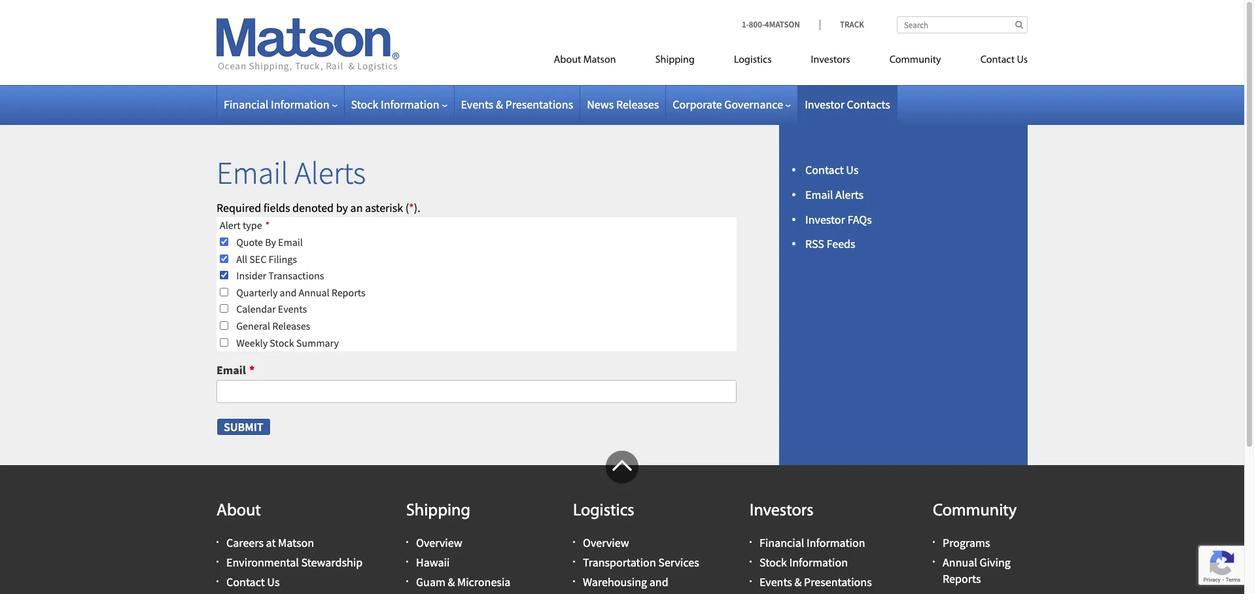 Task type: vqa. For each thing, say whether or not it's contained in the screenshot.


Task type: locate. For each thing, give the bounding box(es) containing it.
1 horizontal spatial &
[[496, 97, 503, 112]]

0 vertical spatial us
[[1017, 55, 1028, 65]]

contact down search search box
[[981, 55, 1015, 65]]

and
[[280, 286, 297, 299], [650, 575, 669, 590]]

1 vertical spatial and
[[650, 575, 669, 590]]

contact us
[[981, 55, 1028, 65], [805, 162, 859, 177]]

reports inside programs annual giving reports
[[943, 572, 981, 587]]

footer
[[0, 451, 1245, 594]]

1 vertical spatial community
[[933, 502, 1017, 520]]

overview for logistics
[[583, 535, 629, 550]]

1 vertical spatial investors
[[750, 502, 814, 520]]

1 vertical spatial logistics
[[573, 502, 634, 520]]

1 vertical spatial annual
[[943, 555, 978, 570]]

guam & micronesia link
[[416, 575, 511, 590]]

and down transportation services link
[[650, 575, 669, 590]]

1 horizontal spatial overview link
[[583, 535, 629, 550]]

and down insider transactions
[[280, 286, 297, 299]]

None submit
[[217, 418, 271, 436]]

contacts
[[847, 97, 890, 112]]

1 vertical spatial events & presentations link
[[760, 575, 872, 590]]

0 horizontal spatial reports
[[332, 286, 366, 299]]

1-800-4matson
[[742, 19, 800, 30]]

contact us up email alerts link
[[805, 162, 859, 177]]

1 overview from the left
[[416, 535, 462, 550]]

1 horizontal spatial matson
[[583, 55, 616, 65]]

2 vertical spatial events
[[760, 575, 792, 590]]

0 vertical spatial presentations
[[505, 97, 573, 112]]

0 horizontal spatial financial
[[224, 97, 269, 112]]

fields
[[264, 200, 290, 215]]

investors link
[[791, 48, 870, 75]]

stock inside financial information stock information events & presentations
[[760, 555, 787, 570]]

asterisk
[[365, 200, 403, 215]]

environmental
[[226, 555, 299, 570]]

reports down the programs link
[[943, 572, 981, 587]]

1 horizontal spatial events & presentations link
[[760, 575, 872, 590]]

0 vertical spatial contact us
[[981, 55, 1028, 65]]

overview
[[416, 535, 462, 550], [583, 535, 629, 550]]

shipping
[[655, 55, 695, 65], [406, 502, 470, 520]]

0 vertical spatial stock information link
[[351, 97, 447, 112]]

calendar events
[[236, 303, 307, 316]]

2 vertical spatial contact
[[226, 575, 265, 590]]

1 horizontal spatial about
[[554, 55, 581, 65]]

0 horizontal spatial contact us
[[805, 162, 859, 177]]

Quote By Email checkbox
[[220, 238, 228, 246]]

investor down the investors link
[[805, 97, 845, 112]]

1 horizontal spatial financial information link
[[760, 535, 865, 550]]

Weekly Stock Summary checkbox
[[220, 338, 228, 346]]

1 horizontal spatial us
[[846, 162, 859, 177]]

1 horizontal spatial contact us
[[981, 55, 1028, 65]]

1 vertical spatial shipping
[[406, 502, 470, 520]]

programs annual giving reports
[[943, 535, 1011, 587]]

1 vertical spatial investor
[[805, 212, 845, 227]]

0 horizontal spatial financial information link
[[224, 97, 337, 112]]

transactions
[[269, 269, 324, 282]]

annual down transactions
[[299, 286, 329, 299]]

2 overview link from the left
[[583, 535, 629, 550]]

about for about
[[217, 502, 261, 520]]

top menu navigation
[[495, 48, 1028, 75]]

about inside top menu navigation
[[554, 55, 581, 65]]

0 vertical spatial releases
[[616, 97, 659, 112]]

about
[[554, 55, 581, 65], [217, 502, 261, 520]]

sec
[[249, 252, 267, 265]]

0 vertical spatial community
[[890, 55, 941, 65]]

2 vertical spatial stock
[[760, 555, 787, 570]]

1 horizontal spatial and
[[650, 575, 669, 590]]

us up email alerts link
[[846, 162, 859, 177]]

1 horizontal spatial presentations
[[804, 575, 872, 590]]

shipping up 'hawaii' link
[[406, 502, 470, 520]]

quarterly and annual reports
[[236, 286, 366, 299]]

investor faqs link
[[805, 212, 872, 227]]

1 horizontal spatial shipping
[[655, 55, 695, 65]]

overview transportation services warehousing and distribution
[[583, 535, 699, 594]]

financial information link
[[224, 97, 337, 112], [760, 535, 865, 550]]

0 horizontal spatial overview
[[416, 535, 462, 550]]

matson up news
[[583, 55, 616, 65]]

releases for general releases
[[272, 319, 310, 332]]

0 horizontal spatial stock information link
[[351, 97, 447, 112]]

matson inside careers at matson environmental stewardship contact us
[[278, 535, 314, 550]]

presentations
[[505, 97, 573, 112], [804, 575, 872, 590]]

overview inside overview transportation services warehousing and distribution
[[583, 535, 629, 550]]

financial inside financial information stock information events & presentations
[[760, 535, 804, 550]]

reports up summary
[[332, 286, 366, 299]]

us down search image
[[1017, 55, 1028, 65]]

0 vertical spatial contact us link
[[961, 48, 1028, 75]]

overview up 'hawaii' link
[[416, 535, 462, 550]]

0 vertical spatial reports
[[332, 286, 366, 299]]

stock information link
[[351, 97, 447, 112], [760, 555, 848, 570]]

& inside financial information stock information events & presentations
[[795, 575, 802, 590]]

distribution
[[583, 591, 641, 594]]

all sec filings
[[236, 252, 297, 265]]

0 horizontal spatial alerts
[[295, 153, 366, 192]]

contact inside careers at matson environmental stewardship contact us
[[226, 575, 265, 590]]

0 horizontal spatial releases
[[272, 319, 310, 332]]

feeds
[[827, 236, 856, 252]]

2 horizontal spatial &
[[795, 575, 802, 590]]

1 vertical spatial events
[[278, 303, 307, 316]]

0 vertical spatial events
[[461, 97, 494, 112]]

0 horizontal spatial stock
[[270, 336, 294, 349]]

0 horizontal spatial contact
[[226, 575, 265, 590]]

contact us down search image
[[981, 55, 1028, 65]]

General Releases checkbox
[[220, 321, 228, 330]]

2 vertical spatial contact us link
[[226, 575, 280, 590]]

overview link
[[416, 535, 462, 550], [583, 535, 629, 550]]

0 horizontal spatial events & presentations link
[[461, 97, 573, 112]]

stewardship
[[301, 555, 363, 570]]

0 horizontal spatial events
[[278, 303, 307, 316]]

1 horizontal spatial events
[[461, 97, 494, 112]]

news releases link
[[587, 97, 659, 112]]

800-
[[749, 19, 765, 30]]

financial
[[224, 97, 269, 112], [760, 535, 804, 550]]

alerts
[[295, 153, 366, 192], [836, 187, 864, 202]]

events & presentations link for the bottom stock information link
[[760, 575, 872, 590]]

1 vertical spatial financial information link
[[760, 535, 865, 550]]

overview link for logistics
[[583, 535, 629, 550]]

investor contacts link
[[805, 97, 890, 112]]

logistics down 800-
[[734, 55, 772, 65]]

1 vertical spatial about
[[217, 502, 261, 520]]

1 vertical spatial presentations
[[804, 575, 872, 590]]

0 vertical spatial investor
[[805, 97, 845, 112]]

us
[[1017, 55, 1028, 65], [846, 162, 859, 177], [267, 575, 280, 590]]

community down search search box
[[890, 55, 941, 65]]

reports for quarterly and annual reports
[[332, 286, 366, 299]]

logistics down back to top image
[[573, 502, 634, 520]]

contact us link
[[961, 48, 1028, 75], [805, 162, 859, 177], [226, 575, 280, 590]]

0 vertical spatial and
[[280, 286, 297, 299]]

1 overview link from the left
[[416, 535, 462, 550]]

general
[[236, 319, 270, 332]]

matson
[[583, 55, 616, 65], [278, 535, 314, 550]]

0 horizontal spatial shipping
[[406, 502, 470, 520]]

required fields denoted by an asterisk (
[[217, 200, 409, 215]]

1 horizontal spatial overview
[[583, 535, 629, 550]]

2 horizontal spatial us
[[1017, 55, 1028, 65]]

2 vertical spatial us
[[267, 575, 280, 590]]

investor for investor faqs
[[805, 212, 845, 227]]

by
[[336, 200, 348, 215]]

2 horizontal spatial contact
[[981, 55, 1015, 65]]

investor
[[805, 97, 845, 112], [805, 212, 845, 227]]

events & presentations link
[[461, 97, 573, 112], [760, 575, 872, 590]]

contact us link down the environmental
[[226, 575, 280, 590]]

1 horizontal spatial stock
[[351, 97, 378, 112]]

1 horizontal spatial stock information link
[[760, 555, 848, 570]]

financial information link for the top stock information link
[[224, 97, 337, 112]]

insider
[[236, 269, 266, 282]]

overview link up transportation
[[583, 535, 629, 550]]

investors up financial information stock information events & presentations
[[750, 502, 814, 520]]

an
[[350, 200, 363, 215]]

& inside overview hawaii guam & micronesia
[[448, 575, 455, 590]]

transportation
[[583, 555, 656, 570]]

0 vertical spatial stock
[[351, 97, 378, 112]]

us down the environmental
[[267, 575, 280, 590]]

0 horizontal spatial about
[[217, 502, 261, 520]]

email alerts
[[217, 153, 366, 192], [805, 187, 864, 202]]

0 horizontal spatial and
[[280, 286, 297, 299]]

0 vertical spatial matson
[[583, 55, 616, 65]]

information
[[271, 97, 329, 112], [381, 97, 439, 112], [807, 535, 865, 550], [789, 555, 848, 570]]

releases right news
[[616, 97, 659, 112]]

1 horizontal spatial financial
[[760, 535, 804, 550]]

investor up rss feeds link
[[805, 212, 845, 227]]

0 vertical spatial annual
[[299, 286, 329, 299]]

0 vertical spatial events & presentations link
[[461, 97, 573, 112]]

shipping up the corporate
[[655, 55, 695, 65]]

1 vertical spatial releases
[[272, 319, 310, 332]]

contact down the environmental
[[226, 575, 265, 590]]

0 horizontal spatial overview link
[[416, 535, 462, 550]]

alerts up the by
[[295, 153, 366, 192]]

1 horizontal spatial annual
[[943, 555, 978, 570]]

matson up environmental stewardship link
[[278, 535, 314, 550]]

denoted
[[293, 200, 334, 215]]

calendar
[[236, 303, 276, 316]]

releases
[[616, 97, 659, 112], [272, 319, 310, 332]]

email alerts up fields
[[217, 153, 366, 192]]

overview link up 'hawaii' link
[[416, 535, 462, 550]]

alerts up faqs
[[836, 187, 864, 202]]

None search field
[[897, 16, 1028, 33]]

news releases
[[587, 97, 659, 112]]

0 vertical spatial contact
[[981, 55, 1015, 65]]

0 horizontal spatial presentations
[[505, 97, 573, 112]]

stock information
[[351, 97, 439, 112]]

2 overview from the left
[[583, 535, 629, 550]]

0 vertical spatial shipping
[[655, 55, 695, 65]]

overview inside overview hawaii guam & micronesia
[[416, 535, 462, 550]]

1 horizontal spatial logistics
[[734, 55, 772, 65]]

1 vertical spatial reports
[[943, 572, 981, 587]]

1 vertical spatial contact us link
[[805, 162, 859, 177]]

&
[[496, 97, 503, 112], [448, 575, 455, 590], [795, 575, 802, 590]]

0 vertical spatial logistics
[[734, 55, 772, 65]]

1 vertical spatial contact us
[[805, 162, 859, 177]]

contact us link down search image
[[961, 48, 1028, 75]]

1 horizontal spatial reports
[[943, 572, 981, 587]]

overview up transportation
[[583, 535, 629, 550]]

careers at matson link
[[226, 535, 314, 550]]

1 horizontal spatial contact
[[805, 162, 844, 177]]

2 horizontal spatial events
[[760, 575, 792, 590]]

contact us link up email alerts link
[[805, 162, 859, 177]]

community
[[890, 55, 941, 65], [933, 502, 1017, 520]]

0 horizontal spatial matson
[[278, 535, 314, 550]]

1 vertical spatial us
[[846, 162, 859, 177]]

contact up email alerts link
[[805, 162, 844, 177]]

guam
[[416, 575, 446, 590]]

giving
[[980, 555, 1011, 570]]

investor contacts
[[805, 97, 890, 112]]

email up filings
[[278, 236, 303, 249]]

investor faqs
[[805, 212, 872, 227]]

).
[[414, 200, 421, 215]]

0 horizontal spatial us
[[267, 575, 280, 590]]

email up investor faqs link
[[805, 187, 833, 202]]

2 horizontal spatial stock
[[760, 555, 787, 570]]

email alerts up investor faqs
[[805, 187, 864, 202]]

0 vertical spatial financial
[[224, 97, 269, 112]]

logistics
[[734, 55, 772, 65], [573, 502, 634, 520]]

investors inside top menu navigation
[[811, 55, 850, 65]]

reports
[[332, 286, 366, 299], [943, 572, 981, 587]]

matson inside top menu navigation
[[583, 55, 616, 65]]

annual down the programs link
[[943, 555, 978, 570]]

investor for investor contacts
[[805, 97, 845, 112]]

1 horizontal spatial alerts
[[836, 187, 864, 202]]

community inside top menu navigation
[[890, 55, 941, 65]]

required
[[217, 200, 261, 215]]

1 vertical spatial financial
[[760, 535, 804, 550]]

1 vertical spatial matson
[[278, 535, 314, 550]]

quote by email
[[236, 236, 303, 249]]

releases up weekly stock summary
[[272, 319, 310, 332]]

community up programs
[[933, 502, 1017, 520]]

0 horizontal spatial &
[[448, 575, 455, 590]]

stock
[[351, 97, 378, 112], [270, 336, 294, 349], [760, 555, 787, 570]]

0 vertical spatial investors
[[811, 55, 850, 65]]

1 horizontal spatial releases
[[616, 97, 659, 112]]

0 vertical spatial about
[[554, 55, 581, 65]]

insider transactions
[[236, 269, 324, 282]]

investors down track link
[[811, 55, 850, 65]]

0 vertical spatial financial information link
[[224, 97, 337, 112]]

investors
[[811, 55, 850, 65], [750, 502, 814, 520]]



Task type: describe. For each thing, give the bounding box(es) containing it.
quote
[[236, 236, 263, 249]]

financial information
[[224, 97, 329, 112]]

Quarterly and Annual Reports checkbox
[[220, 288, 228, 296]]

shipping link
[[636, 48, 714, 75]]

1 vertical spatial stock
[[270, 336, 294, 349]]

search image
[[1015, 20, 1023, 29]]

events & presentations link for the top stock information link
[[461, 97, 573, 112]]

programs link
[[943, 535, 990, 550]]

us inside careers at matson environmental stewardship contact us
[[267, 575, 280, 590]]

0 horizontal spatial contact us link
[[226, 575, 280, 590]]

1 vertical spatial stock information link
[[760, 555, 848, 570]]

type
[[243, 219, 262, 232]]

0 horizontal spatial email alerts
[[217, 153, 366, 192]]

logistics inside 'link'
[[734, 55, 772, 65]]

1 horizontal spatial contact us link
[[805, 162, 859, 177]]

events inside financial information stock information events & presentations
[[760, 575, 792, 590]]

community link
[[870, 48, 961, 75]]

quarterly
[[236, 286, 278, 299]]

overview hawaii guam & micronesia
[[416, 535, 511, 590]]

matson image
[[217, 18, 400, 72]]

warehousing
[[583, 575, 647, 590]]

contact us inside top menu navigation
[[981, 55, 1028, 65]]

shipping inside top menu navigation
[[655, 55, 695, 65]]

overview link for shipping
[[416, 535, 462, 550]]

governance
[[725, 97, 783, 112]]

releases for news releases
[[616, 97, 659, 112]]

reports for programs annual giving reports
[[943, 572, 981, 587]]

summary
[[296, 336, 339, 349]]

Email email field
[[217, 380, 737, 403]]

email alerts link
[[805, 187, 864, 202]]

(
[[406, 200, 409, 215]]

Insider Transactions checkbox
[[220, 271, 228, 280]]

alert
[[220, 219, 241, 232]]

micronesia
[[457, 575, 511, 590]]

contact inside top menu navigation
[[981, 55, 1015, 65]]

annual giving reports link
[[943, 555, 1011, 587]]

annual inside programs annual giving reports
[[943, 555, 978, 570]]

2 horizontal spatial contact us link
[[961, 48, 1028, 75]]

4matson
[[765, 19, 800, 30]]

news
[[587, 97, 614, 112]]

footer containing about
[[0, 451, 1245, 594]]

All SEC Filings checkbox
[[220, 254, 228, 263]]

weekly stock summary
[[236, 336, 339, 349]]

information for financial information stock information events & presentations
[[807, 535, 865, 550]]

presentations inside financial information stock information events & presentations
[[804, 575, 872, 590]]

alert type
[[220, 219, 262, 232]]

at
[[266, 535, 276, 550]]

overview for shipping
[[416, 535, 462, 550]]

rss feeds link
[[805, 236, 856, 252]]

0 horizontal spatial annual
[[299, 286, 329, 299]]

track link
[[820, 19, 864, 30]]

filings
[[269, 252, 297, 265]]

1-
[[742, 19, 749, 30]]

by
[[265, 236, 276, 249]]

hawaii
[[416, 555, 450, 570]]

programs
[[943, 535, 990, 550]]

1-800-4matson link
[[742, 19, 820, 30]]

services
[[658, 555, 699, 570]]

careers at matson environmental stewardship contact us
[[226, 535, 363, 590]]

Search search field
[[897, 16, 1028, 33]]

1 horizontal spatial email alerts
[[805, 187, 864, 202]]

rss
[[805, 236, 824, 252]]

all
[[236, 252, 247, 265]]

information for financial information
[[271, 97, 329, 112]]

environmental stewardship link
[[226, 555, 363, 570]]

back to top image
[[606, 451, 639, 483]]

faqs
[[848, 212, 872, 227]]

about for about matson
[[554, 55, 581, 65]]

warehousing and distribution link
[[583, 575, 669, 594]]

email down weekly stock summary 'checkbox'
[[217, 363, 246, 378]]

rss feeds
[[805, 236, 856, 252]]

information for stock information
[[381, 97, 439, 112]]

0 horizontal spatial logistics
[[573, 502, 634, 520]]

and inside overview transportation services warehousing and distribution
[[650, 575, 669, 590]]

corporate governance
[[673, 97, 783, 112]]

logistics link
[[714, 48, 791, 75]]

financial for financial information
[[224, 97, 269, 112]]

corporate
[[673, 97, 722, 112]]

general releases
[[236, 319, 310, 332]]

email up required
[[217, 153, 288, 192]]

hawaii link
[[416, 555, 450, 570]]

about matson
[[554, 55, 616, 65]]

us inside top menu navigation
[[1017, 55, 1028, 65]]

track
[[840, 19, 864, 30]]

events & presentations
[[461, 97, 573, 112]]

financial information stock information events & presentations
[[760, 535, 872, 590]]

careers
[[226, 535, 264, 550]]

weekly
[[236, 336, 268, 349]]

about matson link
[[534, 48, 636, 75]]

financial information link for the bottom stock information link
[[760, 535, 865, 550]]

transportation services link
[[583, 555, 699, 570]]

corporate governance link
[[673, 97, 791, 112]]

Calendar Events checkbox
[[220, 304, 228, 313]]

financial for financial information stock information events & presentations
[[760, 535, 804, 550]]



